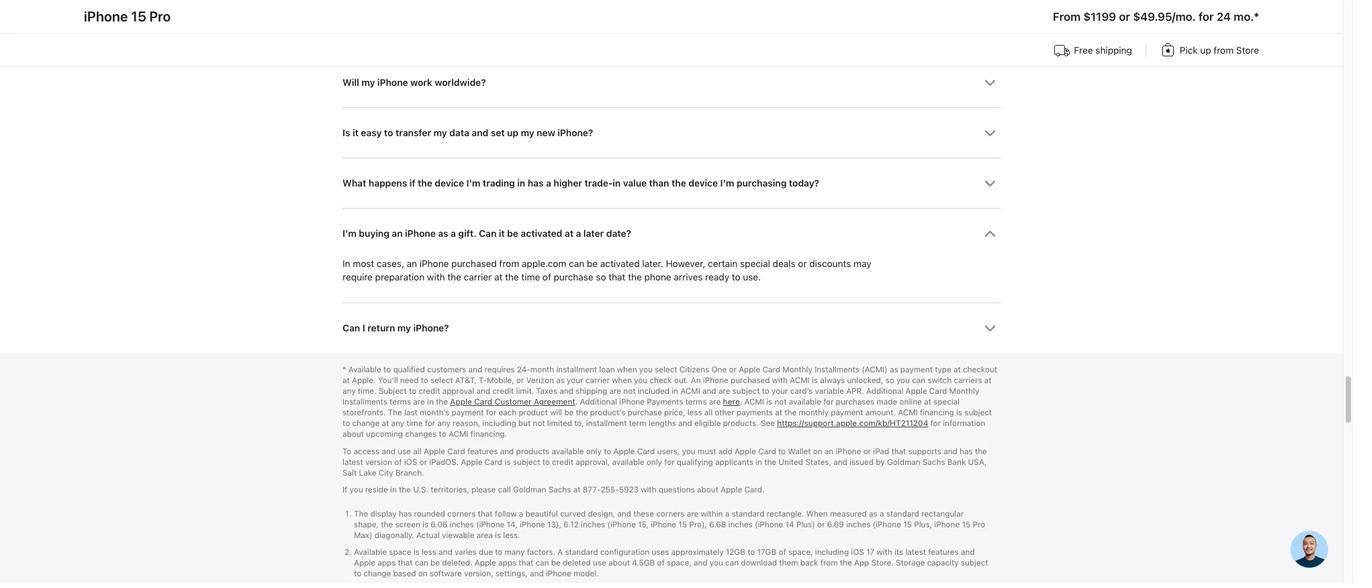 Task type: describe. For each thing, give the bounding box(es) containing it.
app
[[855, 559, 870, 568]]

apple down max)
[[354, 559, 376, 568]]

iphone 15 pro main content
[[0, 0, 1344, 569]]

13),
[[548, 520, 562, 530]]

you right if
[[350, 486, 363, 495]]

will my iphone work worldwide?
[[343, 77, 486, 88]]

iphone down "beautiful"
[[520, 520, 545, 530]]

to
[[343, 447, 352, 457]]

acmi up card's
[[790, 376, 810, 386]]

what happens if the device i'm trading in has a higher trade-in value than the device i'm purchasing today? button
[[343, 158, 1001, 208]]

chevrondown image for will my iphone work worldwide?
[[985, 77, 996, 88]]

3 (iphone from the left
[[755, 520, 784, 530]]

including inside available space is less and varies due to many factors. a standard configuration uses approximately 12gb to 17gb of space, including ios 17 with its latest features and apple apps that can be deleted. apple apps that can be deleted use about 4.5gb of space, and you can download them back from the app store. storage capacity subject to change based on software version, settings, and iphone model.
[[816, 548, 849, 558]]

at up the financing
[[925, 398, 932, 407]]

and down approximately
[[694, 559, 708, 568]]

has inside dropdown button
[[528, 178, 544, 188]]

iphone inside to access and use all apple card features and products available only to apple card users, you must add apple card to wallet on an iphone or ipad that supports and has the latest version of ios or ipados. apple card is subject to credit approval, available only for qualifying applicants in the united states, and issued by goldman sachs bank usa, salt lake city branch.
[[836, 447, 862, 457]]

acmi down an
[[681, 387, 701, 397]]

0 horizontal spatial only
[[586, 447, 602, 457]]

1 horizontal spatial select
[[655, 366, 678, 375]]

be inside ". acmi is not available for purchases made online at special storefronts. the last month's payment for each product will be the product's purchase price, less all other payments at the monthly payment amount. acmi financing is subject to change at any time for any reason, including but not limited to, installment term lengths and eligible products. see"
[[565, 409, 574, 418]]

iphone up term
[[620, 398, 645, 407]]

sachs inside to access and use all apple card features and products available only to apple card users, you must add apple card to wallet on an iphone or ipad that supports and has the latest version of ios or ipados. apple card is subject to credit approval, available only for qualifying applicants in the united states, and issued by goldman sachs bank usa, salt lake city branch.
[[923, 458, 946, 467]]

credit inside to access and use all apple card features and products available only to apple card users, you must add apple card to wallet on an iphone or ipad that supports and has the latest version of ios or ipados. apple card is subject to credit approval, available only for qualifying applicants in the united states, and issued by goldman sachs bank usa, salt lake city branch.
[[552, 458, 574, 467]]

shape,
[[354, 520, 379, 530]]

with right '5923'
[[641, 486, 657, 495]]

the right if
[[418, 178, 432, 188]]

to up 'download'
[[748, 548, 755, 558]]

2 horizontal spatial any
[[438, 419, 451, 429]]

apple down due
[[475, 559, 496, 568]]

use inside to access and use all apple card features and products available only to apple card users, you must add apple card to wallet on an iphone or ipad that supports and has the latest version of ios or ipados. apple card is subject to credit approval, available only for qualifying applicants in the united states, and issued by goldman sachs bank usa, salt lake city branch.
[[398, 447, 411, 457]]

$1199
[[1084, 10, 1117, 24]]

is up information
[[957, 409, 963, 418]]

in down out.
[[672, 387, 679, 397]]

preparation
[[375, 272, 425, 283]]

special inside the in most cases, an iphone purchased from apple.com can be activated later. however, certain special deals or discounts may require preparation with the carrier at the time of purchase so that the phone arrives ready to use.
[[740, 259, 771, 270]]

subject inside to access and use all apple card features and products available only to apple card users, you must add apple card to wallet on an iphone or ipad that supports and has the latest version of ios or ipados. apple card is subject to credit approval, available only for qualifying applicants in the united states, and issued by goldman sachs bank usa, salt lake city branch.
[[513, 458, 540, 467]]

to inside dropdown button
[[384, 127, 393, 138]]

model.
[[574, 570, 599, 579]]

1 horizontal spatial credit
[[493, 387, 514, 397]]

apr.
[[847, 387, 865, 397]]

0 vertical spatial up
[[1201, 45, 1212, 56]]

actual
[[417, 531, 440, 541]]

can i return my iphone? button
[[343, 304, 1001, 354]]

at left 877-
[[574, 486, 581, 495]]

you inside to access and use all apple card features and products available only to apple card users, you must add apple card to wallet on an iphone or ipad that supports and has the latest version of ios or ipados. apple card is subject to credit approval, available only for qualifying applicants in the united states, and issued by goldman sachs bank usa, salt lake city branch.
[[682, 447, 696, 457]]

is inside the '* available to qualified customers and requires 24-month installment loan when you select citizens one or apple card monthly installments (acmi) as payment type at checkout at apple. you'll need to select at&t, t-mobile, or verizon as your carrier when you check out. an iphone purchased with acmi is always unlocked, so you can switch carriers at any time. subject to credit approval and credit limit. taxes and shipping are not included in acmi and are subject to your card's variable apr. additional apple card monthly installments terms are in the'
[[812, 376, 818, 386]]

is inside to access and use all apple card features and products available only to apple card users, you must add apple card to wallet on an iphone or ipad that supports and has the latest version of ios or ipados. apple card is subject to credit approval, available only for qualifying applicants in the united states, and issued by goldman sachs bank usa, salt lake city branch.
[[505, 458, 511, 467]]

at right the type
[[954, 366, 961, 375]]

available space is less and varies due to many factors. a standard configuration uses approximately 12gb to 17gb of space, including ios 17 with its latest features and apple apps that can be deleted. apple apps that can be deleted use about 4.5gb of space, and you can download them back from the app store. storage capacity subject to change based on software version, settings, and iphone model.
[[354, 548, 989, 579]]

apple left card.
[[721, 486, 743, 495]]

on inside available space is less and varies due to many factors. a standard configuration uses approximately 12gb to 17gb of space, including ios 17 with its latest features and apple apps that can be deleted. apple apps that can be deleted use about 4.5gb of space, and you can download them back from the app store. storage capacity subject to change based on software version, settings, and iphone model.
[[418, 570, 428, 579]]

factors.
[[527, 548, 556, 558]]

storefronts.
[[343, 409, 386, 418]]

6.68
[[710, 520, 727, 530]]

list containing free shipping
[[84, 40, 1260, 64]]

4.5gb
[[632, 559, 655, 568]]

to up the you'll
[[384, 366, 391, 375]]

the up to,
[[576, 409, 588, 418]]

deals
[[773, 259, 796, 270]]

and up the version at the bottom of page
[[382, 447, 396, 457]]

and down financing.
[[500, 447, 514, 457]]

an
[[691, 376, 701, 386]]

is up payments
[[767, 398, 773, 407]]

salt
[[343, 469, 357, 478]]

that inside the in most cases, an iphone purchased from apple.com can be activated later. however, certain special deals or discounts may require preparation with the carrier at the time of purchase so that the phone arrives ready to use.
[[609, 272, 626, 283]]

list item containing i'm buying an iphone as a gift. can it be activated at a later date?
[[343, 208, 1001, 303]]

be inside i'm buying an iphone as a gift. can it be activated at a later date? dropdown button
[[507, 228, 519, 239]]

all inside ". acmi is not available for purchases made online at special storefronts. the last month's payment for each product will be the product's purchase price, less all other payments at the monthly payment amount. acmi financing is subject to change at any time for any reason, including but not limited to, installment term lengths and eligible products. see"
[[705, 409, 713, 418]]

3 15 from the left
[[962, 520, 971, 530]]

set
[[491, 127, 505, 138]]

storage
[[896, 559, 925, 568]]

change inside ". acmi is not available for purchases made online at special storefronts. the last month's payment for each product will be the product's purchase price, less all other payments at the monthly payment amount. acmi financing is subject to change at any time for any reason, including but not limited to, installment term lengths and eligible products. see"
[[352, 419, 380, 429]]

. acmi is not available for purchases made online at special storefronts. the last month's payment for each product will be the product's purchase price, less all other payments at the monthly payment amount. acmi financing is subject to change at any time for any reason, including but not limited to, installment term lengths and eligible products. see
[[343, 398, 992, 429]]

qualifying
[[677, 458, 713, 467]]

or down 24-
[[517, 376, 524, 386]]

0 horizontal spatial monthly
[[783, 366, 813, 375]]

you inside available space is less and varies due to many factors. a standard configuration uses approximately 12gb to 17gb of space, including ios 17 with its latest features and apple apps that can be deleted. apple apps that can be deleted use about 4.5gb of space, and you can download them back from the app store. storage capacity subject to change based on software version, settings, and iphone model.
[[710, 559, 723, 568]]

and up agreement
[[560, 387, 574, 397]]

or inside the in most cases, an iphone purchased from apple.com can be activated later. however, certain special deals or discounts may require preparation with the carrier at the time of purchase so that the phone arrives ready to use.
[[798, 259, 807, 270]]

0 horizontal spatial space,
[[667, 559, 692, 568]]

0 vertical spatial from
[[1214, 45, 1234, 56]]

from inside the in most cases, an iphone purchased from apple.com can be activated later. however, certain special deals or discounts may require preparation with the carrier at the time of purchase so that the phone arrives ready to use.
[[499, 259, 519, 270]]

be down the a on the left of the page
[[551, 559, 561, 568]]

0 horizontal spatial can
[[343, 323, 360, 334]]

not inside the '* available to qualified customers and requires 24-month installment loan when you select citizens one or apple card monthly installments (acmi) as payment type at checkout at apple. you'll need to select at&t, t-mobile, or verizon as your carrier when you check out. an iphone purchased with acmi is always unlocked, so you can switch carriers at any time. subject to credit approval and credit limit. taxes and shipping are not included in acmi and are subject to your card's variable apr. additional apple card monthly installments terms are in the'
[[624, 387, 636, 397]]

for left each
[[486, 409, 497, 418]]

an inside to access and use all apple card features and products available only to apple card users, you must add apple card to wallet on an iphone or ipad that supports and has the latest version of ios or ipados. apple card is subject to credit approval, available only for qualifying applicants in the united states, and issued by goldman sachs bank usa, salt lake city branch.
[[825, 447, 834, 457]]

12gb
[[726, 548, 746, 558]]

card.
[[745, 486, 765, 495]]

can inside the '* available to qualified customers and requires 24-month installment loan when you select citizens one or apple card monthly installments (acmi) as payment type at checkout at apple. you'll need to select at&t, t-mobile, or verizon as your carrier when you check out. an iphone purchased with acmi is always unlocked, so you can switch carriers at any time. subject to credit approval and credit limit. taxes and shipping are not included in acmi and are subject to your card's variable apr. additional apple card monthly installments terms are in the'
[[913, 376, 926, 386]]

to down products
[[543, 458, 550, 467]]

shipping inside list
[[1096, 45, 1133, 56]]

carrier inside the '* available to qualified customers and requires 24-month installment loan when you select citizens one or apple card monthly installments (acmi) as payment type at checkout at apple. you'll need to select at&t, t-mobile, or verizon as your carrier when you check out. an iphone purchased with acmi is always unlocked, so you can switch carriers at any time. subject to credit approval and credit limit. taxes and shipping are not included in acmi and are subject to your card's variable apr. additional apple card monthly installments terms are in the'
[[586, 376, 610, 386]]

time inside the in most cases, an iphone purchased from apple.com can be activated later. however, certain special deals or discounts may require preparation with the carrier at the time of purchase so that the phone arrives ready to use.
[[522, 272, 540, 283]]

to right need
[[421, 376, 429, 386]]

the left 'u.s.' at left bottom
[[399, 486, 411, 495]]

for inside "for information about upcoming changes to acmi financing."
[[931, 419, 941, 429]]

are up here link
[[719, 387, 731, 397]]

subject inside ". acmi is not available for purchases made online at special storefronts. the last month's payment for each product will be the product's purchase price, less all other payments at the monthly payment amount. acmi financing is subject to change at any time for any reason, including but not limited to, installment term lengths and eligible products. see"
[[965, 409, 992, 418]]

is right area
[[495, 531, 501, 541]]

purchase inside the in most cases, an iphone purchased from apple.com can be activated later. however, certain special deals or discounts may require preparation with the carrier at the time of purchase so that the phone arrives ready to use.
[[554, 272, 594, 283]]

the down 'i'm buying an iphone as a gift. can it be activated at a later date?' at the left of the page
[[505, 272, 519, 283]]

at down checkout
[[985, 376, 992, 386]]

0 vertical spatial it
[[353, 127, 359, 138]]

can down factors.
[[536, 559, 549, 568]]

and down factors.
[[530, 570, 544, 579]]

in up month's
[[427, 398, 434, 407]]

or right $1199
[[1120, 10, 1131, 24]]

about inside "for information about upcoming changes to acmi financing."
[[343, 430, 364, 440]]

purchase inside ". acmi is not available for purchases made online at special storefronts. the last month's payment for each product will be the product's purchase price, less all other payments at the monthly payment amount. acmi financing is subject to change at any time for any reason, including but not limited to, installment term lengths and eligible products. see"
[[628, 409, 662, 418]]

of inside to access and use all apple card features and products available only to apple card users, you must add apple card to wallet on an iphone or ipad that supports and has the latest version of ios or ipados. apple card is subject to credit approval, available only for qualifying applicants in the united states, and issued by goldman sachs bank usa, salt lake city branch.
[[395, 458, 402, 467]]

purchased inside the in most cases, an iphone purchased from apple.com can be activated later. however, certain special deals or discounts may require preparation with the carrier at the time of purchase so that the phone arrives ready to use.
[[452, 259, 497, 270]]

so inside the in most cases, an iphone purchased from apple.com can be activated later. however, certain special deals or discounts may require preparation with the carrier at the time of purchase so that the phone arrives ready to use.
[[596, 272, 606, 283]]

1 vertical spatial available
[[552, 447, 584, 457]]

ios inside to access and use all apple card features and products available only to apple card users, you must add apple card to wallet on an iphone or ipad that supports and has the latest version of ios or ipados. apple card is subject to credit approval, available only for qualifying applicants in the united states, and issued by goldman sachs bank usa, salt lake city branch.
[[404, 458, 417, 467]]

term
[[629, 419, 647, 429]]

* inside the '* available to qualified customers and requires 24-month installment loan when you select citizens one or apple card monthly installments (acmi) as payment type at checkout at apple. you'll need to select at&t, t-mobile, or verizon as your carrier when you check out. an iphone purchased with acmi is always unlocked, so you can switch carriers at any time. subject to credit approval and credit limit. taxes and shipping are not included in acmi and are subject to your card's variable apr. additional apple card monthly installments terms are in the'
[[343, 366, 346, 375]]

as right (acmi)
[[890, 366, 899, 375]]

carrier inside the in most cases, an iphone purchased from apple.com can be activated later. however, certain special deals or discounts may require preparation with the carrier at the time of purchase so that the phone arrives ready to use.
[[464, 272, 492, 283]]

1 15 from the left
[[679, 520, 687, 530]]

and up bank
[[944, 447, 958, 457]]

a up 6.68
[[725, 510, 730, 519]]

are inside the display has rounded corners that follow a beautiful curved design, and these corners are within a standard rectangle. when measured as a standard rectangular shape, the screen is 6.06 inches (iphone 14, iphone 13), 6.12 inches (iphone 15, iphone 15 pro), 6.68 inches (iphone 14 plus) or 6.69 inches (iphone 15 plus, iphone 15 pro max) diagonally. actual viewable area is less.
[[687, 510, 699, 519]]

are up last
[[413, 398, 425, 407]]

apple up online
[[906, 387, 928, 397]]

available inside the '* available to qualified customers and requires 24-month installment loan when you select citizens one or apple card monthly installments (acmi) as payment type at checkout at apple. you'll need to select at&t, t-mobile, or verizon as your carrier when you check out. an iphone purchased with acmi is always unlocked, so you can switch carriers at any time. subject to credit approval and credit limit. taxes and shipping are not included in acmi and are subject to your card's variable apr. additional apple card monthly installments terms are in the'
[[349, 366, 381, 375]]

discounts
[[810, 259, 851, 270]]

1 . from the left
[[576, 398, 578, 407]]

0 horizontal spatial installments
[[343, 398, 388, 407]]

limited
[[547, 419, 572, 429]]

my left new
[[521, 127, 535, 138]]

at inside the in most cases, an iphone purchased from apple.com can be activated later. however, certain special deals or discounts may require preparation with the carrier at the time of purchase so that the phone arrives ready to use.
[[494, 272, 503, 283]]

card down financing.
[[485, 458, 503, 467]]

1 horizontal spatial available
[[612, 458, 645, 467]]

ios inside available space is less and varies due to many factors. a standard configuration uses approximately 12gb to 17gb of space, including ios 17 with its latest features and apple apps that can be deleted. apple apps that can be deleted use about 4.5gb of space, and you can download them back from the app store. storage capacity subject to change based on software version, settings, and iphone model.
[[851, 548, 865, 558]]

from
[[1053, 10, 1081, 24]]

branch.
[[396, 469, 424, 478]]

use.
[[743, 272, 761, 283]]

approval,
[[576, 458, 610, 467]]

approximately
[[672, 548, 724, 558]]

2 terms from the left
[[686, 398, 707, 407]]

including inside ". acmi is not available for purchases made online at special storefronts. the last month's payment for each product will be the product's purchase price, less all other payments at the monthly payment amount. acmi financing is subject to change at any time for any reason, including but not limited to, installment term lengths and eligible products. see"
[[483, 419, 516, 429]]

ipad
[[874, 447, 890, 457]]

see
[[761, 419, 775, 429]]

from inside available space is less and varies due to many factors. a standard configuration uses approximately 12gb to 17gb of space, including ios 17 with its latest features and apple apps that can be deleted. apple apps that can be deleted use about 4.5gb of space, and you can download them back from the app store. storage capacity subject to change based on software version, settings, and iphone model.
[[821, 559, 838, 568]]

purchases
[[836, 398, 875, 407]]

activated for later.
[[600, 259, 640, 270]]

apple up ipados.
[[424, 447, 445, 457]]

reside
[[365, 486, 388, 495]]

return
[[368, 323, 395, 334]]

the inside available space is less and varies due to many factors. a standard configuration uses approximately 12gb to 17gb of space, including ios 17 with its latest features and apple apps that can be deleted. apple apps that can be deleted use about 4.5gb of space, and you can download them back from the app store. storage capacity subject to change based on software version, settings, and iphone model.
[[840, 559, 852, 568]]

iphone right 15,
[[651, 520, 677, 530]]

card up ipados.
[[448, 447, 465, 457]]

follow
[[495, 510, 517, 519]]

a left higher
[[546, 178, 551, 188]]

apple down term
[[614, 447, 635, 457]]

unlocked,
[[848, 376, 884, 386]]

0 horizontal spatial payment
[[452, 409, 484, 418]]

and down pro
[[961, 548, 975, 558]]

17
[[867, 548, 875, 558]]

one
[[712, 366, 727, 375]]

1 apps from the left
[[378, 559, 396, 568]]

features inside to access and use all apple card features and products available only to apple card users, you must add apple card to wallet on an iphone or ipad that supports and has the latest version of ios or ipados. apple card is subject to credit approval, available only for qualifying applicants in the united states, and issued by goldman sachs bank usa, salt lake city branch.
[[468, 447, 498, 457]]

apple up applicants
[[735, 447, 756, 457]]

the inside ". acmi is not available for purchases made online at special storefronts. the last month's payment for each product will be the product's purchase price, less all other payments at the monthly payment amount. acmi financing is subject to change at any time for any reason, including but not limited to, installment term lengths and eligible products. see"
[[388, 409, 402, 418]]

an inside the in most cases, an iphone purchased from apple.com can be activated later. however, certain special deals or discounts may require preparation with the carrier at the time of purchase so that the phone arrives ready to use.
[[407, 259, 417, 270]]

with inside the '* available to qualified customers and requires 24-month installment loan when you select citizens one or apple card monthly installments (acmi) as payment type at checkout at apple. you'll need to select at&t, t-mobile, or verizon as your carrier when you check out. an iphone purchased with acmi is always unlocked, so you can switch carriers at any time. subject to credit approval and credit limit. taxes and shipping are not included in acmi and are subject to your card's variable apr. additional apple card monthly installments terms are in the'
[[772, 376, 788, 386]]

as inside i'm buying an iphone as a gift. can it be activated at a later date? dropdown button
[[438, 228, 448, 239]]

0 vertical spatial when
[[617, 366, 637, 375]]

1 vertical spatial when
[[612, 376, 632, 386]]

add
[[719, 447, 733, 457]]

24
[[1217, 10, 1231, 24]]

beautiful
[[526, 510, 558, 519]]

as inside the display has rounded corners that follow a beautiful curved design, and these corners are within a standard rectangle. when measured as a standard rectangular shape, the screen is 6.06 inches (iphone 14, iphone 13), 6.12 inches (iphone 15, iphone 15 pro), 6.68 inches (iphone 14 plus) or 6.69 inches (iphone 15 plus, iphone 15 pro max) diagonally. actual viewable area is less.
[[869, 510, 878, 519]]

activated for at
[[521, 228, 563, 239]]

apple card customer agreement link
[[450, 398, 576, 407]]

financing
[[920, 409, 955, 418]]

bank
[[948, 458, 966, 467]]

. inside ". acmi is not available for purchases made online at special storefronts. the last month's payment for each product will be the product's purchase price, less all other payments at the monthly payment amount. acmi financing is subject to change at any time for any reason, including but not limited to, installment term lengths and eligible products. see"
[[740, 398, 743, 407]]

1 vertical spatial it
[[499, 228, 505, 239]]

area
[[477, 531, 493, 541]]

at inside dropdown button
[[565, 228, 574, 239]]

to inside the in most cases, an iphone purchased from apple.com can be activated later. however, certain special deals or discounts may require preparation with the carrier at the time of purchase so that the phone arrives ready to use.
[[732, 272, 741, 283]]

iphone inside the '* available to qualified customers and requires 24-month installment loan when you select citizens one or apple card monthly installments (acmi) as payment type at checkout at apple. you'll need to select at&t, t-mobile, or verizon as your carrier when you check out. an iphone purchased with acmi is always unlocked, so you can switch carriers at any time. subject to credit approval and credit limit. taxes and shipping are not included in acmi and are subject to your card's variable apr. additional apple card monthly installments terms are in the'
[[703, 376, 729, 386]]

that down many
[[519, 559, 534, 568]]

1 horizontal spatial any
[[391, 419, 404, 429]]

that up based
[[398, 559, 413, 568]]

are up product's at the bottom of page
[[610, 387, 622, 397]]

special inside ". acmi is not available for purchases made online at special storefronts. the last month's payment for each product will be the product's purchase price, less all other payments at the monthly payment amount. acmi financing is subject to change at any time for any reason, including but not limited to, installment term lengths and eligible products. see"
[[934, 398, 960, 407]]

varies
[[455, 548, 477, 558]]

switch
[[928, 376, 952, 386]]

applicants
[[716, 458, 754, 467]]

and left issued
[[834, 458, 848, 467]]

2 horizontal spatial standard
[[887, 510, 920, 519]]

a left later
[[576, 228, 581, 239]]

or up 'branch.' at the bottom left of the page
[[420, 458, 427, 467]]

card down switch
[[930, 387, 948, 397]]

at up upcoming
[[382, 419, 389, 429]]

product's
[[590, 409, 626, 418]]

0 horizontal spatial credit
[[419, 387, 440, 397]]

iphone inside available space is less and varies due to many factors. a standard configuration uses approximately 12gb to 17gb of space, including ios 17 with its latest features and apple apps that can be deleted. apple apps that can be deleted use about 4.5gb of space, and you can download them back from the app store. storage capacity subject to change based on software version, settings, and iphone model.
[[546, 570, 572, 579]]

chevrondown image for i'm buying an iphone as a gift. can it be activated at a later date?
[[985, 228, 996, 240]]

and down one
[[703, 387, 717, 397]]

will
[[550, 409, 562, 418]]

a right follow
[[519, 510, 523, 519]]

will my iphone work worldwide? button
[[343, 57, 1001, 107]]

a left gift.
[[451, 228, 456, 239]]

can down 12gb
[[726, 559, 739, 568]]

variable
[[815, 387, 844, 397]]

latest inside to access and use all apple card features and products available only to apple card users, you must add apple card to wallet on an iphone or ipad that supports and has the latest version of ios or ipados. apple card is subject to credit approval, available only for qualifying applicants in the united states, and issued by goldman sachs bank usa, salt lake city branch.
[[343, 458, 363, 467]]

the left united
[[765, 458, 777, 467]]

up inside dropdown button
[[507, 127, 519, 138]]

to up payments
[[762, 387, 770, 397]]

customers
[[427, 366, 466, 375]]

all inside to access and use all apple card features and products available only to apple card users, you must add apple card to wallet on an iphone or ipad that supports and has the latest version of ios or ipados. apple card is subject to credit approval, available only for qualifying applicants in the united states, and issued by goldman sachs bank usa, salt lake city branch.
[[413, 447, 422, 457]]

can inside the in most cases, an iphone purchased from apple.com can be activated later. however, certain special deals or discounts may require preparation with the carrier at the time of purchase so that the phone arrives ready to use.
[[569, 259, 585, 270]]

to up approval,
[[604, 447, 612, 457]]

my left the data
[[434, 127, 447, 138]]

you up included in the left bottom of the page
[[634, 376, 648, 386]]

and up the "deleted." on the bottom of page
[[439, 548, 453, 558]]

qualified
[[393, 366, 425, 375]]

features inside available space is less and varies due to many factors. a standard configuration uses approximately 12gb to 17gb of space, including ios 17 with its latest features and apple apps that can be deleted. apple apps that can be deleted use about 4.5gb of space, and you can download them back from the app store. storage capacity subject to change based on software version, settings, and iphone model.
[[929, 548, 959, 558]]

to down need
[[409, 387, 417, 397]]

here
[[723, 398, 740, 407]]

monthly
[[799, 409, 829, 418]]

with inside the in most cases, an iphone purchased from apple.com can be activated later. however, certain special deals or discounts may require preparation with the carrier at the time of purchase so that the phone arrives ready to use.
[[427, 272, 445, 283]]

with inside available space is less and varies due to many factors. a standard configuration uses approximately 12gb to 17gb of space, including ios 17 with its latest features and apple apps that can be deleted. apple apps that can be deleted use about 4.5gb of space, and you can download them back from the app store. storage capacity subject to change based on software version, settings, and iphone model.
[[877, 548, 893, 558]]

to up united
[[779, 447, 786, 457]]

you up check
[[639, 366, 653, 375]]

for inside to access and use all apple card features and products available only to apple card users, you must add apple card to wallet on an iphone or ipad that supports and has the latest version of ios or ipados. apple card is subject to credit approval, available only for qualifying applicants in the united states, and issued by goldman sachs bank usa, salt lake city branch.
[[665, 458, 675, 467]]

https://support.apple.com/kb/ht211204 link
[[777, 419, 929, 429]]

subject inside the '* available to qualified customers and requires 24-month installment loan when you select citizens one or apple card monthly installments (acmi) as payment type at checkout at apple. you'll need to select at&t, t-mobile, or verizon as your carrier when you check out. an iphone purchased with acmi is always unlocked, so you can switch carriers at any time. subject to credit approval and credit limit. taxes and shipping are not included in acmi and are subject to your card's variable apr. additional apple card monthly installments terms are in the'
[[733, 387, 760, 397]]

citizens
[[680, 366, 710, 375]]

my right return
[[398, 323, 411, 334]]

for down variable
[[824, 398, 834, 407]]

iphone 15 pro
[[84, 8, 171, 25]]

1 horizontal spatial can
[[479, 228, 497, 239]]

0 vertical spatial space,
[[789, 548, 813, 558]]

2 device from the left
[[689, 178, 718, 188]]

in left value
[[613, 178, 621, 188]]

card down "t-"
[[474, 398, 493, 407]]

a right measured
[[880, 510, 884, 519]]

plus)
[[797, 520, 816, 530]]

1 device from the left
[[435, 178, 464, 188]]

the inside the '* available to qualified customers and requires 24-month installment loan when you select citizens one or apple card monthly installments (acmi) as payment type at checkout at apple. you'll need to select at&t, t-mobile, or verizon as your carrier when you check out. an iphone purchased with acmi is always unlocked, so you can switch carriers at any time. subject to credit approval and credit limit. taxes and shipping are not included in acmi and are subject to your card's variable apr. additional apple card monthly installments terms are in the'
[[436, 398, 448, 407]]

installment inside ". acmi is not available for purchases made online at special storefronts. the last month's payment for each product will be the product's purchase price, less all other payments at the monthly payment amount. acmi financing is subject to change at any time for any reason, including but not limited to, installment term lengths and eligible products. see"
[[586, 419, 627, 429]]

acmi down online
[[898, 409, 918, 418]]

1 horizontal spatial installments
[[815, 366, 860, 375]]

checkout
[[963, 366, 998, 375]]

0 horizontal spatial sachs
[[549, 486, 571, 495]]

use inside available space is less and varies due to many factors. a standard configuration uses approximately 12gb to 17gb of space, including ios 17 with its latest features and apple apps that can be deleted. apple apps that can be deleted use about 4.5gb of space, and you can download them back from the app store. storage capacity subject to change based on software version, settings, and iphone model.
[[593, 559, 607, 568]]

and inside the display has rounded corners that follow a beautiful curved design, and these corners are within a standard rectangle. when measured as a standard rectangular shape, the screen is 6.06 inches (iphone 14, iphone 13), 6.12 inches (iphone 15, iphone 15 pro), 6.68 inches (iphone 14 plus) or 6.69 inches (iphone 15 plus, iphone 15 pro max) diagonally. actual viewable area is less.
[[618, 510, 632, 519]]

the up the usa,
[[975, 447, 988, 457]]

255-
[[601, 486, 619, 495]]

today?
[[789, 178, 820, 188]]

chevrondown image for can i return my iphone?
[[985, 323, 996, 335]]

the inside the display has rounded corners that follow a beautiful curved design, and these corners are within a standard rectangle. when measured as a standard rectangular shape, the screen is 6.06 inches (iphone 14, iphone 13), 6.12 inches (iphone 15, iphone 15 pro), 6.68 inches (iphone 14 plus) or 6.69 inches (iphone 15 plus, iphone 15 pro max) diagonally. actual viewable area is less.
[[354, 510, 368, 519]]

is it easy to transfer my data and set up my new iphone? button
[[343, 108, 1001, 158]]

configuration
[[600, 548, 650, 558]]

online
[[900, 398, 922, 407]]

time.
[[358, 387, 377, 397]]

always
[[820, 376, 845, 386]]

4 inches from the left
[[847, 520, 871, 530]]

card down see
[[759, 447, 776, 457]]

usa,
[[969, 458, 987, 467]]

included
[[638, 387, 670, 397]]

card up payments
[[763, 366, 781, 375]]

the right 'than'
[[672, 178, 686, 188]]

additional inside the '* available to qualified customers and requires 24-month installment loan when you select citizens one or apple card monthly installments (acmi) as payment type at checkout at apple. you'll need to select at&t, t-mobile, or verizon as your carrier when you check out. an iphone purchased with acmi is always unlocked, so you can switch carriers at any time. subject to credit approval and credit limit. taxes and shipping are not included in acmi and are subject to your card's variable apr. additional apple card monthly installments terms are in the'
[[867, 387, 904, 397]]

carriers
[[954, 376, 983, 386]]

but
[[519, 419, 531, 429]]

work
[[410, 77, 433, 88]]

what
[[343, 178, 366, 188]]

them
[[780, 559, 798, 568]]

iphone 15 pro link
[[84, 8, 171, 25]]

1 corners from the left
[[448, 510, 476, 519]]

need
[[400, 376, 419, 386]]



Task type: locate. For each thing, give the bounding box(es) containing it.
purchase down apple.com
[[554, 272, 594, 283]]

0 vertical spatial sachs
[[923, 458, 946, 467]]

card
[[763, 366, 781, 375], [930, 387, 948, 397], [474, 398, 493, 407], [448, 447, 465, 457], [637, 447, 655, 457], [759, 447, 776, 457], [485, 458, 503, 467]]

1 vertical spatial sachs
[[549, 486, 571, 495]]

activated inside dropdown button
[[521, 228, 563, 239]]

iphone down 'rectangular'
[[935, 520, 960, 530]]

0 vertical spatial available
[[349, 366, 381, 375]]

1 horizontal spatial 15
[[904, 520, 912, 530]]

0 horizontal spatial goldman
[[513, 486, 547, 495]]

change inside available space is less and varies due to many factors. a standard configuration uses approximately 12gb to 17gb of space, including ios 17 with its latest features and apple apps that can be deleted. apple apps that can be deleted use about 4.5gb of space, and you can download them back from the app store. storage capacity subject to change based on software version, settings, and iphone model.
[[364, 570, 391, 579]]

activated inside the in most cases, an iphone purchased from apple.com can be activated later. however, certain special deals or discounts may require preparation with the carrier at the time of purchase so that the phone arrives ready to use.
[[600, 259, 640, 270]]

to inside "for information about upcoming changes to acmi financing."
[[439, 430, 447, 440]]

17gb
[[758, 548, 777, 558]]

1 vertical spatial activated
[[600, 259, 640, 270]]

payment
[[901, 366, 933, 375], [452, 409, 484, 418], [831, 409, 864, 418]]

special up the financing
[[934, 398, 960, 407]]

1 horizontal spatial from
[[821, 559, 838, 568]]

it right gift.
[[499, 228, 505, 239]]

6.06
[[431, 520, 448, 530]]

2 inches from the left
[[581, 520, 606, 530]]

chevrondown image
[[985, 178, 996, 189]]

access
[[354, 447, 380, 457]]

when down loan
[[612, 376, 632, 386]]

based
[[393, 570, 416, 579]]

can
[[569, 259, 585, 270], [913, 376, 926, 386], [415, 559, 428, 568], [536, 559, 549, 568], [726, 559, 739, 568]]

1 vertical spatial not
[[775, 398, 787, 407]]

2 horizontal spatial about
[[697, 486, 719, 495]]

2 horizontal spatial an
[[825, 447, 834, 457]]

.
[[576, 398, 578, 407], [740, 398, 743, 407]]

goldman
[[887, 458, 921, 467], [513, 486, 547, 495]]

acmi up payments
[[745, 398, 765, 407]]

at left later
[[565, 228, 574, 239]]

4 chevrondown image from the top
[[985, 323, 996, 335]]

0 horizontal spatial device
[[435, 178, 464, 188]]

corners up viewable
[[448, 510, 476, 519]]

payment up reason,
[[452, 409, 484, 418]]

less inside available space is less and varies due to many factors. a standard configuration uses approximately 12gb to 17gb of space, including ios 17 with its latest features and apple apps that can be deleted. apple apps that can be deleted use about 4.5gb of space, and you can download them back from the app store. storage capacity subject to change based on software version, settings, and iphone model.
[[422, 548, 437, 558]]

in inside to access and use all apple card features and products available only to apple card users, you must add apple card to wallet on an iphone or ipad that supports and has the latest version of ios or ipados. apple card is subject to credit approval, available only for qualifying applicants in the united states, and issued by goldman sachs bank usa, salt lake city branch.
[[756, 458, 763, 467]]

is inside available space is less and varies due to many factors. a standard configuration uses approximately 12gb to 17gb of space, including ios 17 with its latest features and apple apps that can be deleted. apple apps that can be deleted use about 4.5gb of space, and you can download them back from the app store. storage capacity subject to change based on software version, settings, and iphone model.
[[414, 548, 420, 558]]

as left gift.
[[438, 228, 448, 239]]

0 horizontal spatial terms
[[390, 398, 411, 407]]

free
[[1075, 45, 1094, 56]]

terms
[[390, 398, 411, 407], [686, 398, 707, 407]]

has left higher
[[528, 178, 544, 188]]

the left last
[[388, 409, 402, 418]]

software
[[430, 570, 462, 579]]

0 horizontal spatial carrier
[[464, 272, 492, 283]]

0 horizontal spatial 15
[[679, 520, 687, 530]]

month's
[[420, 409, 450, 418]]

for inside iphone 15 pro main content
[[1199, 10, 1214, 24]]

15
[[679, 520, 687, 530], [904, 520, 912, 530], [962, 520, 971, 530]]

at right payments
[[776, 409, 783, 418]]

any
[[343, 387, 356, 397], [391, 419, 404, 429], [438, 419, 451, 429]]

purchased
[[452, 259, 497, 270], [731, 376, 770, 386]]

0 horizontal spatial up
[[507, 127, 519, 138]]

2 . from the left
[[740, 398, 743, 407]]

sachs down supports
[[923, 458, 946, 467]]

the left phone at the left of page
[[628, 272, 642, 283]]

inches down design,
[[581, 520, 606, 530]]

* up "storefronts."
[[343, 366, 346, 375]]

of
[[543, 272, 551, 283], [395, 458, 402, 467], [779, 548, 787, 558], [657, 559, 665, 568]]

goldman inside to access and use all apple card features and products available only to apple card users, you must add apple card to wallet on an iphone or ipad that supports and has the latest version of ios or ipados. apple card is subject to credit approval, available only for qualifying applicants in the united states, and issued by goldman sachs bank usa, salt lake city branch.
[[887, 458, 921, 467]]

to
[[384, 127, 393, 138], [732, 272, 741, 283], [384, 366, 391, 375], [421, 376, 429, 386], [409, 387, 417, 397], [762, 387, 770, 397], [343, 419, 350, 429], [439, 430, 447, 440], [604, 447, 612, 457], [779, 447, 786, 457], [543, 458, 550, 467], [495, 548, 503, 558], [748, 548, 755, 558], [354, 570, 362, 579]]

time down last
[[407, 419, 423, 429]]

* available to qualified customers and requires 24-month installment loan when you select citizens one or apple card monthly installments (acmi) as payment type at checkout at apple. you'll need to select at&t, t-mobile, or verizon as your carrier when you check out. an iphone purchased with acmi is always unlocked, so you can switch carriers at any time. subject to credit approval and credit limit. taxes and shipping are not included in acmi and are subject to your card's variable apr. additional apple card monthly installments terms are in the
[[343, 366, 998, 407]]

0 vertical spatial latest
[[343, 458, 363, 467]]

sachs
[[923, 458, 946, 467], [549, 486, 571, 495]]

is up actual
[[423, 520, 429, 530]]

gift.
[[458, 228, 477, 239]]

that inside to access and use all apple card features and products available only to apple card users, you must add apple card to wallet on an iphone or ipad that supports and has the latest version of ios or ipados. apple card is subject to credit approval, available only for qualifying applicants in the united states, and issued by goldman sachs bank usa, salt lake city branch.
[[892, 447, 907, 457]]

space
[[389, 548, 411, 558]]

standard up plus,
[[887, 510, 920, 519]]

apple right ipados.
[[461, 458, 483, 467]]

are up other
[[709, 398, 721, 407]]

max)
[[354, 531, 373, 541]]

verizon
[[526, 376, 554, 386]]

pick up from store
[[1180, 45, 1260, 56]]

apple.com
[[522, 259, 567, 270]]

store
[[1237, 45, 1260, 56]]

0 vertical spatial goldman
[[887, 458, 921, 467]]

i'm left purchasing
[[721, 178, 735, 188]]

customer
[[495, 398, 532, 407]]

2 horizontal spatial not
[[775, 398, 787, 407]]

chevrondown image inside i'm buying an iphone as a gift. can it be activated at a later date? dropdown button
[[985, 228, 996, 240]]

i'm left trading
[[467, 178, 481, 188]]

can left i
[[343, 323, 360, 334]]

15,
[[638, 520, 649, 530]]

and inside dropdown button
[[472, 127, 489, 138]]

1 vertical spatial goldman
[[513, 486, 547, 495]]

any inside the '* available to qualified customers and requires 24-month installment loan when you select citizens one or apple card monthly installments (acmi) as payment type at checkout at apple. you'll need to select at&t, t-mobile, or verizon as your carrier when you check out. an iphone purchased with acmi is always unlocked, so you can switch carriers at any time. subject to credit approval and credit limit. taxes and shipping are not included in acmi and are subject to your card's variable apr. additional apple card monthly installments terms are in the'
[[343, 387, 356, 397]]

subject up information
[[965, 409, 992, 418]]

0 horizontal spatial features
[[468, 447, 498, 457]]

issued
[[850, 458, 874, 467]]

credit
[[419, 387, 440, 397], [493, 387, 514, 397], [552, 458, 574, 467]]

however,
[[666, 259, 706, 270]]

to right due
[[495, 548, 503, 558]]

apple.
[[352, 376, 376, 386]]

card's
[[791, 387, 813, 397]]

an right buying
[[392, 228, 403, 239]]

0 horizontal spatial apps
[[378, 559, 396, 568]]

2 vertical spatial not
[[533, 419, 545, 429]]

shipping inside the '* available to qualified customers and requires 24-month installment loan when you select citizens one or apple card monthly installments (acmi) as payment type at checkout at apple. you'll need to select at&t, t-mobile, or verizon as your carrier when you check out. an iphone purchased with acmi is always unlocked, so you can switch carriers at any time. subject to credit approval and credit limit. taxes and shipping are not included in acmi and are subject to your card's variable apr. additional apple card monthly installments terms are in the'
[[576, 387, 608, 397]]

1 horizontal spatial features
[[929, 548, 959, 558]]

it
[[353, 127, 359, 138], [499, 228, 505, 239]]

0 vertical spatial on
[[813, 447, 823, 457]]

has inside to access and use all apple card features and products available only to apple card users, you must add apple card to wallet on an iphone or ipad that supports and has the latest version of ios or ipados. apple card is subject to credit approval, available only for qualifying applicants in the united states, and issued by goldman sachs bank usa, salt lake city branch.
[[960, 447, 973, 457]]

1 vertical spatial purchase
[[628, 409, 662, 418]]

1 vertical spatial installment
[[586, 419, 627, 429]]

the up shape,
[[354, 510, 368, 519]]

0 vertical spatial can
[[479, 228, 497, 239]]

payment up https://support.apple.com/kb/ht211204 link
[[831, 409, 864, 418]]

an inside dropdown button
[[392, 228, 403, 239]]

be up software
[[431, 559, 440, 568]]

1 horizontal spatial payment
[[831, 409, 864, 418]]

inches up viewable
[[450, 520, 474, 530]]

less inside ". acmi is not available for purchases made online at special storefronts. the last month's payment for each product will be the product's purchase price, less all other payments at the monthly payment amount. acmi financing is subject to change at any time for any reason, including but not limited to, installment term lengths and eligible products. see"
[[688, 409, 702, 418]]

0 horizontal spatial standard
[[565, 548, 598, 558]]

up
[[1201, 45, 1212, 56], [507, 127, 519, 138]]

0 horizontal spatial additional
[[580, 398, 617, 407]]

1 vertical spatial monthly
[[950, 387, 980, 397]]

0 horizontal spatial available
[[552, 447, 584, 457]]

payment inside the '* available to qualified customers and requires 24-month installment loan when you select citizens one or apple card monthly installments (acmi) as payment type at checkout at apple. you'll need to select at&t, t-mobile, or verizon as your carrier when you check out. an iphone purchased with acmi is always unlocked, so you can switch carriers at any time. subject to credit approval and credit limit. taxes and shipping are not included in acmi and are subject to your card's variable apr. additional apple card monthly installments terms are in the'
[[901, 366, 933, 375]]

payments
[[737, 409, 773, 418]]

1 vertical spatial iphone?
[[413, 323, 449, 334]]

be right will
[[565, 409, 574, 418]]

i'm buying an iphone as a gift. can it be activated at a later date? button
[[343, 209, 1001, 258]]

3 inches from the left
[[729, 520, 753, 530]]

of inside the in most cases, an iphone purchased from apple.com can be activated later. however, certain special deals or discounts may require preparation with the carrier at the time of purchase so that the phone arrives ready to use.
[[543, 272, 551, 283]]

2 vertical spatial available
[[612, 458, 645, 467]]

footnotes list
[[343, 365, 1001, 584]]

1 horizontal spatial apps
[[499, 559, 517, 568]]

2 vertical spatial has
[[399, 510, 412, 519]]

1 i'm from the left
[[467, 178, 481, 188]]

territories,
[[431, 486, 470, 495]]

2 corners from the left
[[657, 510, 685, 519]]

list containing will my iphone work worldwide?
[[343, 0, 1001, 354]]

that left follow
[[478, 510, 493, 519]]

installments
[[815, 366, 860, 375], [343, 398, 388, 407]]

about up the to
[[343, 430, 364, 440]]

acmi inside "for information about upcoming changes to acmi financing."
[[449, 430, 469, 440]]

to inside ". acmi is not available for purchases made online at special storefronts. the last month's payment for each product will be the product's purchase price, less all other payments at the monthly payment amount. acmi financing is subject to change at any time for any reason, including but not limited to, installment term lengths and eligible products. see"
[[343, 419, 350, 429]]

t-
[[479, 376, 487, 386]]

design,
[[588, 510, 615, 519]]

1 horizontal spatial latest
[[906, 548, 927, 558]]

use
[[398, 447, 411, 457], [593, 559, 607, 568]]

0 vertical spatial has
[[528, 178, 544, 188]]

are
[[610, 387, 622, 397], [719, 387, 731, 397], [413, 398, 425, 407], [709, 398, 721, 407], [687, 510, 699, 519]]

available up the apple.
[[349, 366, 381, 375]]

4 (iphone from the left
[[873, 520, 902, 530]]

2 horizontal spatial from
[[1214, 45, 1234, 56]]

on up 'states,'
[[813, 447, 823, 457]]

type
[[935, 366, 952, 375]]

activated down 'date?'
[[600, 259, 640, 270]]

1 vertical spatial from
[[499, 259, 519, 270]]

list
[[343, 0, 1001, 354], [84, 40, 1260, 64]]

0 vertical spatial carrier
[[464, 272, 492, 283]]

can left switch
[[913, 376, 926, 386]]

0 horizontal spatial *
[[343, 366, 346, 375]]

on
[[813, 447, 823, 457], [418, 570, 428, 579]]

list item
[[343, 0, 1001, 6], [343, 208, 1001, 303]]

1 vertical spatial about
[[697, 486, 719, 495]]

on inside to access and use all apple card features and products available only to apple card users, you must add apple card to wallet on an iphone or ipad that supports and has the latest version of ios or ipados. apple card is subject to credit approval, available only for qualifying applicants in the united states, and issued by goldman sachs bank usa, salt lake city branch.
[[813, 447, 823, 457]]

and left these
[[618, 510, 632, 519]]

upcoming
[[366, 430, 403, 440]]

that
[[609, 272, 626, 283], [892, 447, 907, 457], [478, 510, 493, 519], [398, 559, 413, 568], [519, 559, 534, 568]]

1 horizontal spatial carrier
[[586, 376, 610, 386]]

1 horizontal spatial standard
[[732, 510, 765, 519]]

or up issued
[[864, 447, 871, 457]]

the display has rounded corners that follow a beautiful curved design, and these corners are within a standard rectangle. when measured as a standard rectangular shape, the screen is 6.06 inches (iphone 14, iphone 13), 6.12 inches (iphone 15, iphone 15 pro), 6.68 inches (iphone 14 plus) or 6.69 inches (iphone 15 plus, iphone 15 pro max) diagonally. actual viewable area is less.
[[354, 510, 986, 541]]

0 horizontal spatial less
[[422, 548, 437, 558]]

made
[[877, 398, 898, 407]]

and down "t-"
[[477, 387, 490, 397]]

0 horizontal spatial corners
[[448, 510, 476, 519]]

1 (iphone from the left
[[476, 520, 505, 530]]

* inside iphone 15 pro main content
[[1254, 10, 1260, 24]]

0 vertical spatial less
[[688, 409, 702, 418]]

so inside the '* available to qualified customers and requires 24-month installment loan when you select citizens one or apple card monthly installments (acmi) as payment type at checkout at apple. you'll need to select at&t, t-mobile, or verizon as your carrier when you check out. an iphone purchased with acmi is always unlocked, so you can switch carriers at any time. subject to credit approval and credit limit. taxes and shipping are not included in acmi and are subject to your card's variable apr. additional apple card monthly installments terms are in the'
[[886, 376, 895, 386]]

and inside ". acmi is not available for purchases made online at special storefronts. the last month's payment for each product will be the product's purchase price, less all other payments at the monthly payment amount. acmi financing is subject to change at any time for any reason, including but not limited to, installment term lengths and eligible products. see"
[[679, 419, 692, 429]]

0 horizontal spatial not
[[533, 419, 545, 429]]

iphone? up customers
[[413, 323, 449, 334]]

1 list item from the top
[[343, 0, 1001, 6]]

chevrondown image
[[985, 77, 996, 88], [985, 127, 996, 139], [985, 228, 996, 240], [985, 323, 996, 335]]

or right deals
[[798, 259, 807, 270]]

for information about upcoming changes to acmi financing.
[[343, 419, 986, 440]]

iphone inside i'm buying an iphone as a gift. can it be activated at a later date? dropdown button
[[405, 228, 436, 239]]

shipping
[[1096, 45, 1133, 56], [576, 387, 608, 397]]

available inside ". acmi is not available for purchases made online at special storefronts. the last month's payment for each product will be the product's purchase price, less all other payments at the monthly payment amount. acmi financing is subject to change at any time for any reason, including but not limited to, installment term lengths and eligible products. see"
[[789, 398, 822, 407]]

ios
[[404, 458, 417, 467], [851, 548, 865, 558]]

1 vertical spatial your
[[772, 387, 788, 397]]

on right based
[[418, 570, 428, 579]]

1 horizontal spatial terms
[[686, 398, 707, 407]]

later
[[584, 228, 604, 239]]

united
[[779, 458, 803, 467]]

what happens if the device i'm trading in has a higher trade-in value than the device i'm purchasing today?
[[343, 178, 820, 188]]

buying
[[359, 228, 390, 239]]

new
[[537, 127, 555, 138]]

apple card customer agreement . additional iphone payments terms are here
[[450, 398, 740, 407]]

0 horizontal spatial any
[[343, 387, 356, 397]]

0 vertical spatial including
[[483, 419, 516, 429]]

1 horizontal spatial not
[[624, 387, 636, 397]]

1 horizontal spatial monthly
[[950, 387, 980, 397]]

in
[[517, 178, 526, 188], [613, 178, 621, 188], [672, 387, 679, 397], [427, 398, 434, 407], [756, 458, 763, 467], [390, 486, 397, 495]]

apple
[[739, 366, 761, 375], [906, 387, 928, 397], [450, 398, 472, 407], [424, 447, 445, 457], [614, 447, 635, 457], [735, 447, 756, 457], [461, 458, 483, 467], [721, 486, 743, 495], [354, 559, 376, 568], [475, 559, 496, 568]]

0 vertical spatial iphone?
[[558, 127, 593, 138]]

0 vertical spatial not
[[624, 387, 636, 397]]

0 horizontal spatial activated
[[521, 228, 563, 239]]

can up based
[[415, 559, 428, 568]]

apps down space
[[378, 559, 396, 568]]

mo.
[[1234, 10, 1254, 24]]

has up screen
[[399, 510, 412, 519]]

please
[[472, 486, 496, 495]]

can i return my iphone?
[[343, 323, 449, 334]]

iphone inside will my iphone work worldwide? dropdown button
[[377, 77, 408, 88]]

1 inches from the left
[[450, 520, 474, 530]]

you up online
[[897, 376, 910, 386]]

easy
[[361, 127, 382, 138]]

shipping up apple card customer agreement . additional iphone payments terms are here
[[576, 387, 608, 397]]

1 vertical spatial can
[[343, 323, 360, 334]]

deleted.
[[442, 559, 473, 568]]

these
[[634, 510, 654, 519]]

select
[[655, 366, 678, 375], [431, 376, 453, 386]]

additional
[[867, 387, 904, 397], [580, 398, 617, 407]]

(iphone up its
[[873, 520, 902, 530]]

with up payments
[[772, 376, 788, 386]]

additional up "made"
[[867, 387, 904, 397]]

0 vertical spatial the
[[388, 409, 402, 418]]

available up '5923'
[[612, 458, 645, 467]]

of down uses
[[657, 559, 665, 568]]

or
[[1120, 10, 1131, 24], [798, 259, 807, 270], [729, 366, 737, 375], [517, 376, 524, 386], [864, 447, 871, 457], [420, 458, 427, 467], [818, 520, 825, 530]]

and up "t-"
[[469, 366, 483, 375]]

the down gift.
[[448, 272, 461, 283]]

installment inside the '* available to qualified customers and requires 24-month installment loan when you select citizens one or apple card monthly installments (acmi) as payment type at checkout at apple. you'll need to select at&t, t-mobile, or verizon as your carrier when you check out. an iphone purchased with acmi is always unlocked, so you can switch carriers at any time. subject to credit approval and credit limit. taxes and shipping are not included in acmi and are subject to your card's variable apr. additional apple card monthly installments terms are in the'
[[557, 366, 597, 375]]

0 vertical spatial use
[[398, 447, 411, 457]]

use up model.
[[593, 559, 607, 568]]

877-
[[583, 486, 601, 495]]

0 vertical spatial your
[[567, 376, 584, 386]]

the down display
[[381, 520, 393, 530]]

1 horizontal spatial less
[[688, 409, 702, 418]]

0 horizontal spatial from
[[499, 259, 519, 270]]

1 horizontal spatial all
[[705, 409, 713, 418]]

the left monthly
[[785, 409, 797, 418]]

0 horizontal spatial so
[[596, 272, 606, 283]]

any down month's
[[438, 419, 451, 429]]

in right trading
[[517, 178, 526, 188]]

1 chevrondown image from the top
[[985, 77, 996, 88]]

1 vertical spatial use
[[593, 559, 607, 568]]

u.s.
[[413, 486, 429, 495]]

not
[[624, 387, 636, 397], [775, 398, 787, 407], [533, 419, 545, 429]]

0 horizontal spatial all
[[413, 447, 422, 457]]

the inside the display has rounded corners that follow a beautiful curved design, and these corners are within a standard rectangle. when measured as a standard rectangular shape, the screen is 6.06 inches (iphone 14, iphone 13), 6.12 inches (iphone 15, iphone 15 pro), 6.68 inches (iphone 14 plus) or 6.69 inches (iphone 15 plus, iphone 15 pro max) diagonally. actual viewable area is less.
[[381, 520, 393, 530]]

0 vertical spatial monthly
[[783, 366, 813, 375]]

has
[[528, 178, 544, 188], [960, 447, 973, 457], [399, 510, 412, 519]]

2 i'm from the left
[[721, 178, 735, 188]]

1 vertical spatial *
[[343, 366, 346, 375]]

that inside the display has rounded corners that follow a beautiful curved design, and these corners are within a standard rectangle. when measured as a standard rectangular shape, the screen is 6.06 inches (iphone 14, iphone 13), 6.12 inches (iphone 15, iphone 15 pro), 6.68 inches (iphone 14 plus) or 6.69 inches (iphone 15 plus, iphone 15 pro max) diagonally. actual viewable area is less.
[[478, 510, 493, 519]]

to down "storefronts."
[[343, 419, 350, 429]]

display
[[370, 510, 397, 519]]

purchased inside the '* available to qualified customers and requires 24-month installment loan when you select citizens one or apple card monthly installments (acmi) as payment type at checkout at apple. you'll need to select at&t, t-mobile, or verizon as your carrier when you check out. an iphone purchased with acmi is always unlocked, so you can switch carriers at any time. subject to credit approval and credit limit. taxes and shipping are not included in acmi and are subject to your card's variable apr. additional apple card monthly installments terms are in the'
[[731, 376, 770, 386]]

from left store
[[1214, 45, 1234, 56]]

3 chevrondown image from the top
[[985, 228, 996, 240]]

1 horizontal spatial purchased
[[731, 376, 770, 386]]

1 vertical spatial features
[[929, 548, 959, 558]]

1 horizontal spatial .
[[740, 398, 743, 407]]

purchase
[[554, 272, 594, 283], [628, 409, 662, 418]]

time inside ". acmi is not available for purchases made online at special storefronts. the last month's payment for each product will be the product's purchase price, less all other payments at the monthly payment amount. acmi financing is subject to change at any time for any reason, including but not limited to, installment term lengths and eligible products. see"
[[407, 419, 423, 429]]

terms inside the '* available to qualified customers and requires 24-month installment loan when you select citizens one or apple card monthly installments (acmi) as payment type at checkout at apple. you'll need to select at&t, t-mobile, or verizon as your carrier when you check out. an iphone purchased with acmi is always unlocked, so you can switch carriers at any time. subject to credit approval and credit limit. taxes and shipping are not included in acmi and are subject to your card's variable apr. additional apple card monthly installments terms are in the'
[[390, 398, 411, 407]]

1 horizontal spatial goldman
[[887, 458, 921, 467]]

carrier down 'i'm buying an iphone as a gift. can it be activated at a later date?' at the left of the page
[[464, 272, 492, 283]]

1 horizontal spatial on
[[813, 447, 823, 457]]

5923
[[619, 486, 639, 495]]

agreement
[[534, 398, 576, 407]]

2 chevrondown image from the top
[[985, 127, 996, 139]]

the
[[388, 409, 402, 418], [354, 510, 368, 519]]

if
[[410, 178, 416, 188]]

apple right one
[[739, 366, 761, 375]]

1 horizontal spatial your
[[772, 387, 788, 397]]

1 vertical spatial select
[[431, 376, 453, 386]]

be down later
[[587, 259, 598, 270]]

1 horizontal spatial use
[[593, 559, 607, 568]]

or inside the display has rounded corners that follow a beautiful curved design, and these corners are within a standard rectangle. when measured as a standard rectangular shape, the screen is 6.06 inches (iphone 14, iphone 13), 6.12 inches (iphone 15, iphone 15 pro), 6.68 inches (iphone 14 plus) or 6.69 inches (iphone 15 plus, iphone 15 pro max) diagonally. actual viewable area is less.
[[818, 520, 825, 530]]

standard inside available space is less and varies due to many factors. a standard configuration uses approximately 12gb to 17gb of space, including ios 17 with its latest features and apple apps that can be deleted. apple apps that can be deleted use about 4.5gb of space, and you can download them back from the app store. storage capacity subject to change based on software version, settings, and iphone model.
[[565, 548, 598, 558]]

chevrondown image inside is it easy to transfer my data and set up my new iphone? dropdown button
[[985, 127, 996, 139]]

of up them
[[779, 548, 787, 558]]

chevrondown image for is it easy to transfer my data and set up my new iphone?
[[985, 127, 996, 139]]

1 vertical spatial list item
[[343, 208, 1001, 303]]

for down the financing
[[931, 419, 941, 429]]

2 (iphone from the left
[[608, 520, 636, 530]]

its
[[895, 548, 904, 558]]

2 list item from the top
[[343, 208, 1001, 303]]

to left use.
[[732, 272, 741, 283]]

0 horizontal spatial time
[[407, 419, 423, 429]]

1 horizontal spatial activated
[[600, 259, 640, 270]]

1 terms from the left
[[390, 398, 411, 407]]

0 vertical spatial change
[[352, 419, 380, 429]]

0 horizontal spatial iphone?
[[413, 323, 449, 334]]

my
[[362, 77, 375, 88], [434, 127, 447, 138], [521, 127, 535, 138], [398, 323, 411, 334]]

so down (acmi)
[[886, 376, 895, 386]]

as up taxes on the bottom left of the page
[[556, 376, 565, 386]]

0 horizontal spatial i'm
[[467, 178, 481, 188]]

1 vertical spatial only
[[647, 458, 662, 467]]

1 vertical spatial so
[[886, 376, 895, 386]]

0 horizontal spatial select
[[431, 376, 453, 386]]

any left time.
[[343, 387, 356, 397]]

0 horizontal spatial on
[[418, 570, 428, 579]]

in right applicants
[[756, 458, 763, 467]]

my right "will"
[[362, 77, 375, 88]]

screen
[[395, 520, 420, 530]]

1 horizontal spatial iphone?
[[558, 127, 593, 138]]

that right ipad
[[892, 447, 907, 457]]

chevrondown image inside will my iphone work worldwide? dropdown button
[[985, 77, 996, 88]]

has inside the display has rounded corners that follow a beautiful curved design, and these corners are within a standard rectangle. when measured as a standard rectangular shape, the screen is 6.06 inches (iphone 14, iphone 13), 6.12 inches (iphone 15, iphone 15 pro), 6.68 inches (iphone 14 plus) or 6.69 inches (iphone 15 plus, iphone 15 pro max) diagonally. actual viewable area is less.
[[399, 510, 412, 519]]

available inside available space is less and varies due to many factors. a standard configuration uses approximately 12gb to 17gb of space, including ios 17 with its latest features and apple apps that can be deleted. apple apps that can be deleted use about 4.5gb of space, and you can download them back from the app store. storage capacity subject to change based on software version, settings, and iphone model.
[[354, 548, 387, 558]]

apps
[[378, 559, 396, 568], [499, 559, 517, 568]]

latest inside available space is less and varies due to many factors. a standard configuration uses approximately 12gb to 17gb of space, including ios 17 with its latest features and apple apps that can be deleted. apple apps that can be deleted use about 4.5gb of space, and you can download them back from the app store. storage capacity subject to change based on software version, settings, and iphone model.
[[906, 548, 927, 558]]

device
[[435, 178, 464, 188], [689, 178, 718, 188]]

2 horizontal spatial payment
[[901, 366, 933, 375]]

2 horizontal spatial available
[[789, 398, 822, 407]]

0 horizontal spatial your
[[567, 376, 584, 386]]

higher
[[554, 178, 582, 188]]

1 horizontal spatial additional
[[867, 387, 904, 397]]

at down 'i'm buying an iphone as a gift. can it be activated at a later date?' at the left of the page
[[494, 272, 503, 283]]

iphone inside the in most cases, an iphone purchased from apple.com can be activated later. however, certain special deals or discounts may require preparation with the carrier at the time of purchase so that the phone arrives ready to use.
[[420, 259, 449, 270]]

. up to,
[[576, 398, 578, 407]]

2 apps from the left
[[499, 559, 517, 568]]

be inside the in most cases, an iphone purchased from apple.com can be activated later. however, certain special deals or discounts may require preparation with the carrier at the time of purchase so that the phone arrives ready to use.
[[587, 259, 598, 270]]

version,
[[464, 570, 494, 579]]

the
[[418, 178, 432, 188], [672, 178, 686, 188], [448, 272, 461, 283], [505, 272, 519, 283], [628, 272, 642, 283], [436, 398, 448, 407], [576, 409, 588, 418], [785, 409, 797, 418], [975, 447, 988, 457], [765, 458, 777, 467], [399, 486, 411, 495], [381, 520, 393, 530], [840, 559, 852, 568]]

terms down an
[[686, 398, 707, 407]]

activated up apple.com
[[521, 228, 563, 239]]

2 15 from the left
[[904, 520, 912, 530]]

subject inside available space is less and varies due to many factors. a standard configuration uses approximately 12gb to 17gb of space, including ios 17 with its latest features and apple apps that can be deleted. apple apps that can be deleted use about 4.5gb of space, and you can download them back from the app store. storage capacity subject to change based on software version, settings, and iphone model.
[[961, 559, 989, 568]]

latest
[[343, 458, 363, 467], [906, 548, 927, 558]]



Task type: vqa. For each thing, say whether or not it's contained in the screenshot.
physical
no



